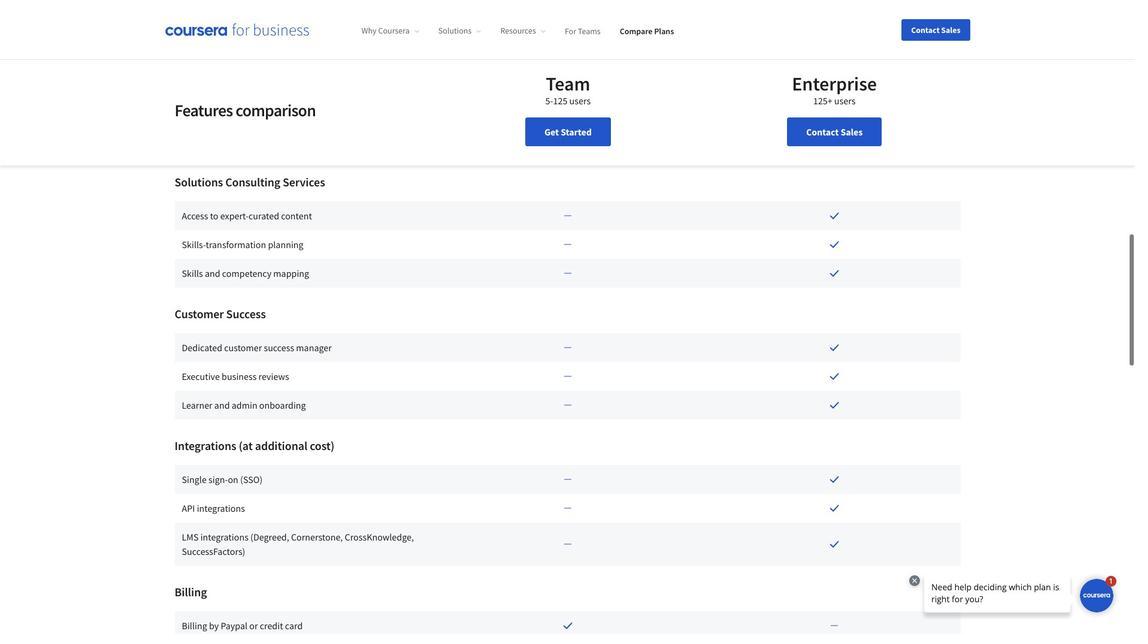 Task type: vqa. For each thing, say whether or not it's contained in the screenshot.
or
yes



Task type: locate. For each thing, give the bounding box(es) containing it.
and
[[205, 266, 220, 278], [215, 398, 230, 410]]

compare
[[620, 25, 653, 36]]

billing by paypal or credit card
[[182, 619, 303, 631]]

api integrations
[[182, 501, 245, 513]]

why
[[362, 25, 377, 36]]

1 horizontal spatial solutions
[[439, 25, 472, 36]]

5-
[[546, 95, 554, 107]]

services
[[283, 174, 325, 189]]

started
[[561, 126, 592, 138]]

contact
[[912, 24, 940, 35], [807, 126, 839, 138]]

resources link
[[501, 25, 546, 36]]

for
[[565, 25, 577, 36]]

resources
[[501, 25, 536, 36]]

users
[[570, 95, 591, 107], [835, 95, 856, 107]]

sales inside contact sales "button"
[[942, 24, 961, 35]]

0 vertical spatial contact sales
[[912, 24, 961, 35]]

for teams link
[[565, 25, 601, 36]]

0 horizontal spatial contact
[[807, 126, 839, 138]]

reviews
[[259, 370, 289, 382]]

(at
[[239, 437, 253, 452]]

send
[[182, 106, 202, 118]]

compare plans link
[[620, 25, 675, 36]]

1 vertical spatial integrations
[[201, 530, 249, 542]]

paypal
[[221, 619, 248, 631]]

sales inside contact sales link
[[841, 126, 863, 138]]

dedicated
[[182, 341, 222, 353]]

business
[[222, 370, 257, 382]]

1 vertical spatial sales
[[841, 126, 863, 138]]

integrations up successfactors)
[[201, 530, 249, 542]]

1 horizontal spatial contact
[[912, 24, 940, 35]]

integrations down the single sign-on (sso)
[[197, 501, 245, 513]]

billing
[[175, 584, 207, 599], [182, 619, 207, 631]]

1 vertical spatial contact sales
[[807, 126, 863, 138]]

transformation
[[206, 238, 266, 250]]

contact sales inside contact sales link
[[807, 126, 863, 138]]

0 vertical spatial contact
[[912, 24, 940, 35]]

for teams
[[565, 25, 601, 36]]

125+
[[814, 95, 833, 107]]

0 vertical spatial sales
[[942, 24, 961, 35]]

billing down successfactors)
[[175, 584, 207, 599]]

1 vertical spatial billing
[[182, 619, 207, 631]]

1 horizontal spatial sales
[[942, 24, 961, 35]]

contact inside contact sales link
[[807, 126, 839, 138]]

customer
[[224, 341, 262, 353]]

enterprise 125+ users
[[793, 72, 878, 107]]

success
[[226, 305, 266, 320]]

solutions
[[439, 25, 472, 36], [175, 174, 223, 189]]

0 vertical spatial and
[[205, 266, 220, 278]]

1 vertical spatial contact
[[807, 126, 839, 138]]

executive business reviews
[[182, 370, 289, 382]]

sales
[[942, 24, 961, 35], [841, 126, 863, 138]]

features
[[175, 100, 233, 121]]

contact sales
[[912, 24, 961, 35], [807, 126, 863, 138]]

coursera for business image
[[165, 24, 309, 36]]

competency
[[222, 266, 272, 278]]

curated
[[249, 209, 279, 221]]

0 vertical spatial billing
[[175, 584, 207, 599]]

0 horizontal spatial solutions
[[175, 174, 223, 189]]

0 vertical spatial solutions
[[439, 25, 472, 36]]

0 vertical spatial integrations
[[197, 501, 245, 513]]

contact sales inside contact sales "button"
[[912, 24, 961, 35]]

users right the 125+
[[835, 95, 856, 107]]

billing left by
[[182, 619, 207, 631]]

125
[[554, 95, 568, 107]]

0 horizontal spatial sales
[[841, 126, 863, 138]]

sales for contact sales link at the right of the page
[[841, 126, 863, 138]]

send custom communications
[[182, 106, 303, 118]]

compare plans
[[620, 25, 675, 36]]

access to expert-curated content
[[182, 209, 312, 221]]

1 vertical spatial and
[[215, 398, 230, 410]]

contact sales for contact sales link at the right of the page
[[807, 126, 863, 138]]

and left 'admin'
[[215, 398, 230, 410]]

1 horizontal spatial contact sales
[[912, 24, 961, 35]]

team 5-125 users
[[546, 72, 591, 107]]

crossknowledge,
[[345, 530, 414, 542]]

integrations
[[197, 501, 245, 513], [201, 530, 249, 542]]

mapping
[[274, 266, 309, 278]]

1 vertical spatial solutions
[[175, 174, 223, 189]]

plans
[[655, 25, 675, 36]]

0 horizontal spatial contact sales
[[807, 126, 863, 138]]

access
[[182, 209, 208, 221]]

solutions link
[[439, 25, 482, 36]]

2 users from the left
[[835, 95, 856, 107]]

customer
[[175, 305, 224, 320]]

credit
[[260, 619, 283, 631]]

users right 125
[[570, 95, 591, 107]]

1 horizontal spatial users
[[835, 95, 856, 107]]

1 users from the left
[[570, 95, 591, 107]]

enterprise
[[793, 72, 878, 96]]

integrations for lms
[[201, 530, 249, 542]]

custom
[[204, 106, 234, 118]]

and right skills
[[205, 266, 220, 278]]

on
[[228, 473, 239, 485]]

integrations inside lms integrations (degreed, cornerstone, crossknowledge, successfactors)
[[201, 530, 249, 542]]

coursera
[[379, 25, 410, 36]]

contact inside contact sales "button"
[[912, 24, 940, 35]]

additional
[[255, 437, 308, 452]]

single sign-on (sso)
[[182, 473, 263, 485]]

0 horizontal spatial users
[[570, 95, 591, 107]]

get started
[[545, 126, 592, 138]]



Task type: describe. For each thing, give the bounding box(es) containing it.
why coursera
[[362, 25, 410, 36]]

or
[[250, 619, 258, 631]]

contact for contact sales link at the right of the page
[[807, 126, 839, 138]]

card
[[285, 619, 303, 631]]

solutions for solutions link
[[439, 25, 472, 36]]

(degreed,
[[251, 530, 289, 542]]

onboarding
[[259, 398, 306, 410]]

(sso)
[[240, 473, 263, 485]]

features comparison
[[175, 100, 316, 121]]

skills and competency mapping
[[182, 266, 309, 278]]

integrations (at additional cost)
[[175, 437, 335, 452]]

sign-
[[209, 473, 228, 485]]

cost)
[[310, 437, 335, 452]]

cornerstone,
[[291, 530, 343, 542]]

team
[[546, 72, 591, 96]]

planning
[[268, 238, 304, 250]]

to
[[210, 209, 219, 221]]

skills
[[182, 266, 203, 278]]

successfactors)
[[182, 545, 245, 557]]

get
[[545, 126, 559, 138]]

success
[[264, 341, 294, 353]]

users inside enterprise 125+ users
[[835, 95, 856, 107]]

get started link
[[526, 117, 611, 146]]

api
[[182, 501, 195, 513]]

learner and admin onboarding
[[182, 398, 306, 410]]

integrations for api
[[197, 501, 245, 513]]

teams
[[578, 25, 601, 36]]

content
[[281, 209, 312, 221]]

billing for billing
[[175, 584, 207, 599]]

by
[[209, 619, 219, 631]]

billing for billing by paypal or credit card
[[182, 619, 207, 631]]

solutions for solutions consulting services
[[175, 174, 223, 189]]

integrations
[[175, 437, 237, 452]]

and for customer
[[215, 398, 230, 410]]

and for solutions
[[205, 266, 220, 278]]

single
[[182, 473, 207, 485]]

dedicated customer success manager
[[182, 341, 332, 353]]

contact sales link
[[788, 117, 883, 146]]

communications
[[236, 106, 303, 118]]

admin
[[232, 398, 258, 410]]

lms integrations (degreed, cornerstone, crossknowledge, successfactors)
[[182, 530, 414, 557]]

why coursera link
[[362, 25, 420, 36]]

comparison
[[236, 100, 316, 121]]

users inside team 5-125 users
[[570, 95, 591, 107]]

skills-
[[182, 238, 206, 250]]

contact for contact sales "button" at top right
[[912, 24, 940, 35]]

expert-
[[220, 209, 249, 221]]

sales for contact sales "button" at top right
[[942, 24, 961, 35]]

skills-transformation planning
[[182, 238, 304, 250]]

solutions consulting services
[[175, 174, 325, 189]]

learner
[[182, 398, 213, 410]]

contact sales for contact sales "button" at top right
[[912, 24, 961, 35]]

executive
[[182, 370, 220, 382]]

customer success
[[175, 305, 266, 320]]

consulting
[[225, 174, 281, 189]]

contact sales button
[[902, 19, 971, 40]]

lms
[[182, 530, 199, 542]]

manager
[[296, 341, 332, 353]]



